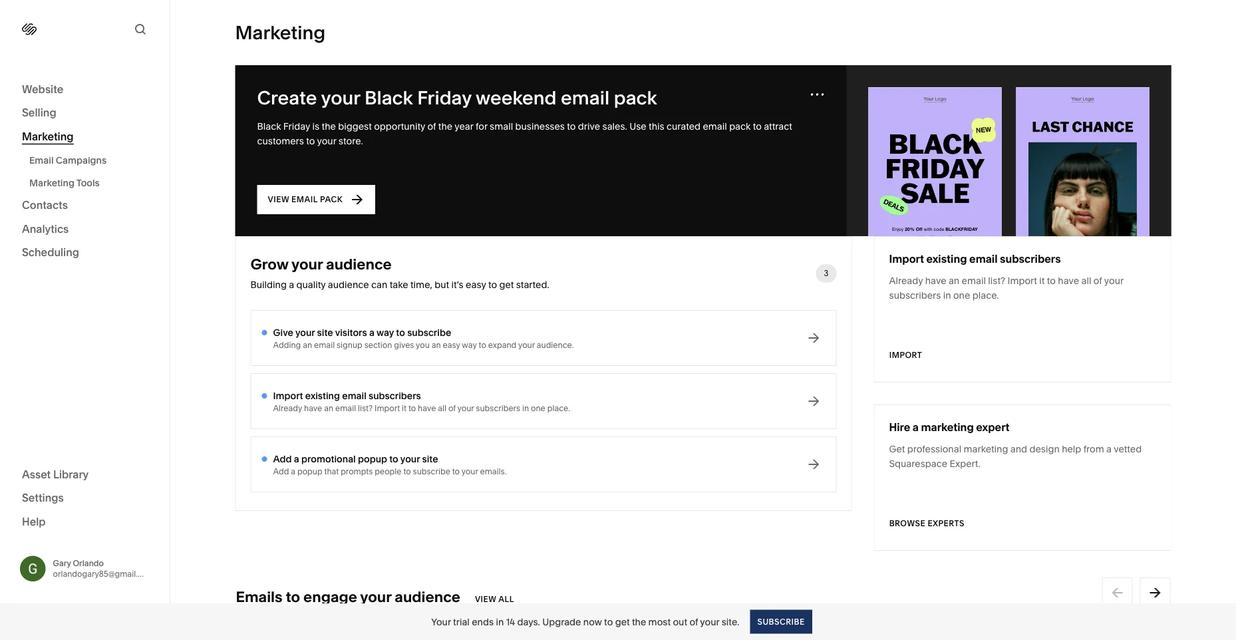 Task type: vqa. For each thing, say whether or not it's contained in the screenshot.
the trial
yes



Task type: describe. For each thing, give the bounding box(es) containing it.
orlando
[[73, 558, 104, 568]]

settings link
[[22, 491, 148, 506]]

now
[[583, 616, 602, 627]]

help
[[22, 515, 46, 528]]

most
[[648, 616, 671, 627]]

your
[[700, 616, 719, 627]]

website link
[[22, 82, 148, 97]]

website
[[22, 83, 63, 95]]

gary
[[53, 558, 71, 568]]

library
[[53, 468, 89, 481]]

in
[[496, 616, 504, 627]]

scheduling link
[[22, 245, 148, 261]]

selling
[[22, 106, 56, 119]]

site.
[[722, 616, 740, 627]]

orlandogary85@gmail.com
[[53, 569, 154, 579]]

get
[[615, 616, 630, 627]]

upgrade
[[542, 616, 581, 627]]

contacts
[[22, 199, 68, 212]]

campaigns
[[56, 154, 107, 166]]

to
[[604, 616, 613, 627]]

subscribe button
[[750, 610, 812, 634]]



Task type: locate. For each thing, give the bounding box(es) containing it.
trial
[[453, 616, 470, 627]]

ends
[[472, 616, 494, 627]]

scheduling
[[22, 246, 79, 259]]

asset
[[22, 468, 51, 481]]

marketing up 'contacts'
[[29, 177, 74, 188]]

analytics link
[[22, 222, 148, 237]]

marketing for marketing tools
[[29, 177, 74, 188]]

email campaigns
[[29, 154, 107, 166]]

of
[[690, 616, 698, 627]]

analytics
[[22, 222, 69, 235]]

asset library
[[22, 468, 89, 481]]

your
[[431, 616, 451, 627]]

subscribe
[[757, 617, 805, 626]]

marketing tools
[[29, 177, 100, 188]]

marketing tools link
[[29, 171, 155, 194]]

contacts link
[[22, 198, 148, 214]]

1 vertical spatial marketing
[[29, 177, 74, 188]]

email campaigns link
[[29, 149, 155, 171]]

gary orlando orlandogary85@gmail.com
[[53, 558, 154, 579]]

out
[[673, 616, 687, 627]]

marketing link
[[22, 129, 148, 145]]

the
[[632, 616, 646, 627]]

email
[[29, 154, 54, 166]]

your trial ends in 14 days. upgrade now to get the most out of your site.
[[431, 616, 740, 627]]

asset library link
[[22, 467, 148, 483]]

marketing for marketing
[[22, 130, 74, 143]]

tools
[[76, 177, 100, 188]]

days.
[[517, 616, 540, 627]]

help link
[[22, 514, 46, 529]]

marketing
[[22, 130, 74, 143], [29, 177, 74, 188]]

settings
[[22, 491, 64, 504]]

marketing up email
[[22, 130, 74, 143]]

0 vertical spatial marketing
[[22, 130, 74, 143]]

14
[[506, 616, 515, 627]]

selling link
[[22, 105, 148, 121]]



